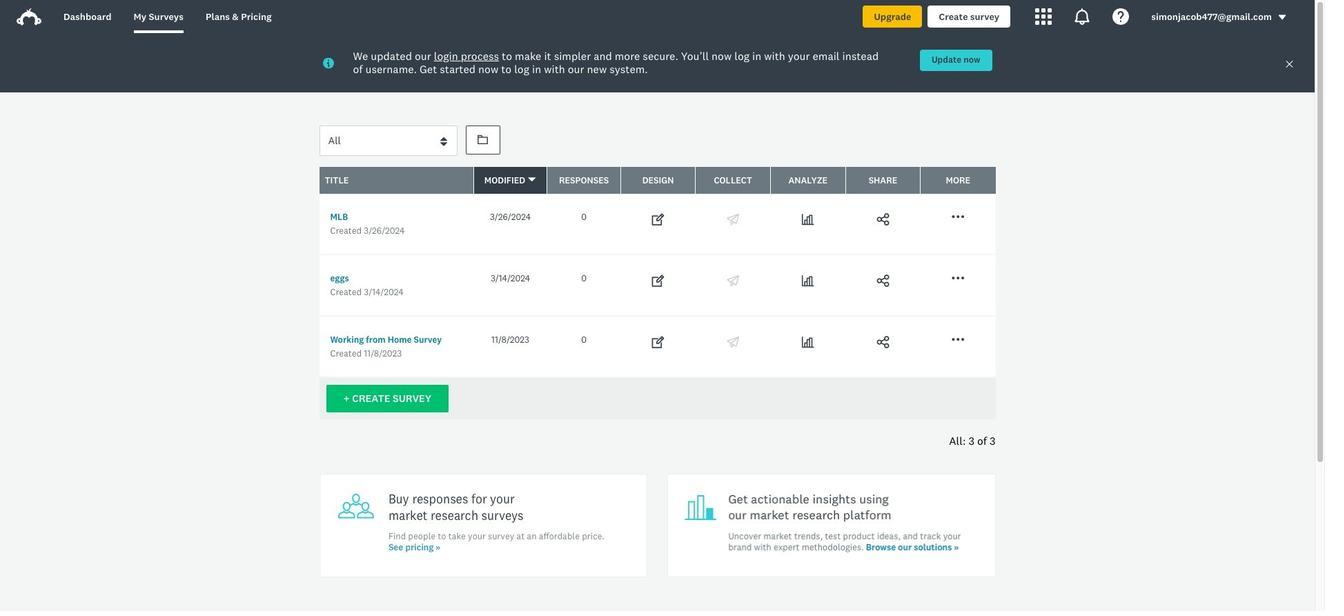Task type: vqa. For each thing, say whether or not it's contained in the screenshot.
the rightmost Products Icon
yes



Task type: describe. For each thing, give the bounding box(es) containing it.
1 products icon image from the left
[[1035, 8, 1052, 25]]

x image
[[1285, 59, 1294, 68]]

2 products icon image from the left
[[1074, 8, 1091, 25]]

dropdown arrow image
[[1277, 13, 1287, 22]]

surveymonkey logo image
[[17, 8, 41, 26]]



Task type: locate. For each thing, give the bounding box(es) containing it.
1 horizontal spatial products icon image
[[1074, 8, 1091, 25]]

products icon image
[[1035, 8, 1052, 25], [1074, 8, 1091, 25]]

help icon image
[[1113, 8, 1129, 25]]

0 horizontal spatial products icon image
[[1035, 8, 1052, 25]]



